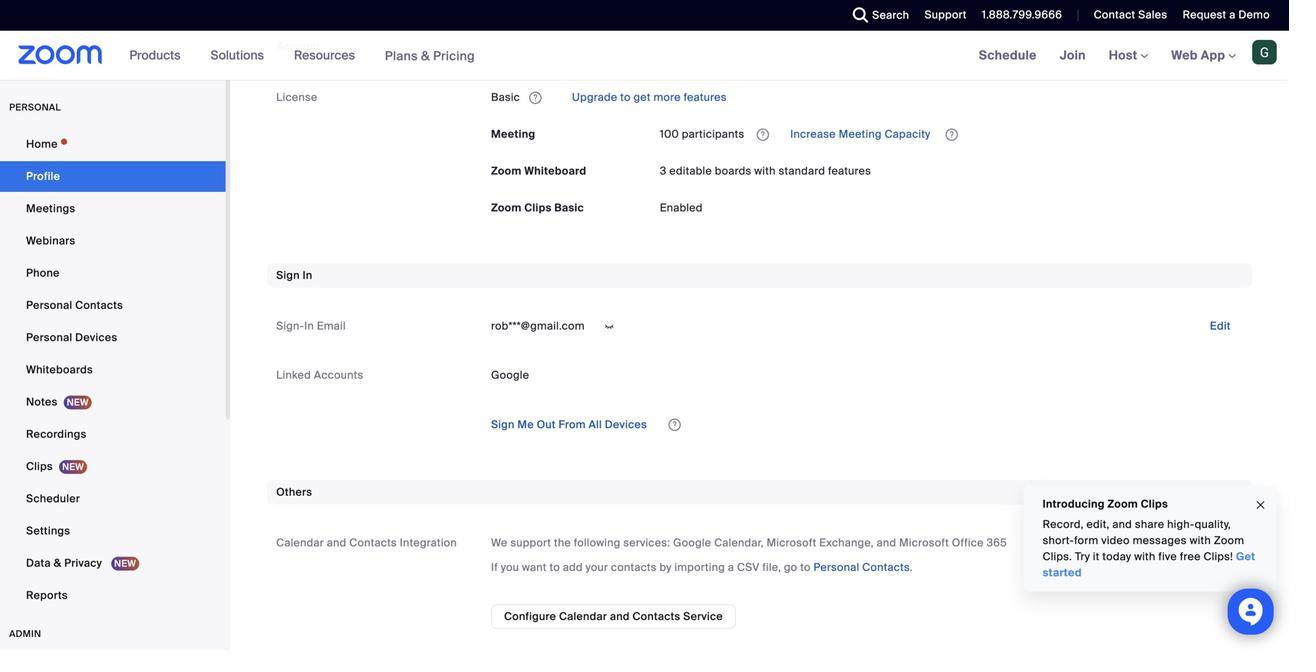 Task type: vqa. For each thing, say whether or not it's contained in the screenshot.
PROFILE.ZOOM_TEAM_CHAT image
no



Task type: locate. For each thing, give the bounding box(es) containing it.
increase meeting capacity
[[788, 127, 934, 141]]

introducing zoom clips
[[1043, 497, 1169, 511]]

a
[[1230, 8, 1236, 22], [728, 561, 735, 575]]

1 horizontal spatial to
[[621, 90, 631, 104]]

0 horizontal spatial with
[[755, 164, 776, 178]]

microsoft up .
[[900, 536, 950, 550]]

1.888.799.9666 button
[[971, 0, 1067, 31], [983, 8, 1063, 22]]

recordings
[[26, 427, 87, 441]]

0 horizontal spatial a
[[728, 561, 735, 575]]

1 vertical spatial application
[[660, 122, 1244, 147]]

devices right all
[[605, 418, 647, 432]]

sign inside button
[[491, 418, 515, 432]]

clips down zoom whiteboard
[[525, 201, 552, 215]]

request
[[1183, 8, 1227, 22]]

with right boards
[[755, 164, 776, 178]]

personal
[[26, 298, 72, 312], [26, 331, 72, 345], [814, 561, 860, 575]]

sign
[[276, 268, 300, 283], [491, 418, 515, 432]]

contacts down the phone link
[[75, 298, 123, 312]]

personal for personal contacts
[[26, 298, 72, 312]]

personal for personal devices
[[26, 331, 72, 345]]

1 vertical spatial calendar
[[559, 610, 607, 624]]

1 horizontal spatial meeting
[[839, 127, 882, 141]]

whiteboard
[[525, 164, 587, 178]]

& inside personal menu menu
[[54, 556, 62, 570]]

0 vertical spatial calendar
[[276, 536, 324, 550]]

1 vertical spatial sign
[[491, 418, 515, 432]]

& inside product information "navigation"
[[421, 48, 430, 64]]

sign left me
[[491, 418, 515, 432]]

& right data
[[54, 556, 62, 570]]

sales
[[1139, 8, 1168, 22]]

zoom down zoom whiteboard
[[491, 201, 522, 215]]

1 vertical spatial personal
[[26, 331, 72, 345]]

clips up scheduler
[[26, 460, 53, 474]]

calendar down others
[[276, 536, 324, 550]]

1 horizontal spatial with
[[1135, 550, 1156, 564]]

personal contacts link up personal devices link
[[0, 290, 226, 321]]

with up free
[[1190, 534, 1212, 548]]

zoom inside record, edit, and share high-quality, short-form video messages with zoom clips. try it today with five free clips!
[[1215, 534, 1245, 548]]

zoom
[[491, 164, 522, 178], [491, 201, 522, 215], [1108, 497, 1139, 511], [1215, 534, 1245, 548]]

1 vertical spatial features
[[829, 164, 872, 178]]

products
[[129, 47, 181, 63]]

a left demo
[[1230, 8, 1236, 22]]

google up importing
[[674, 536, 712, 550]]

zoom up clips!
[[1215, 534, 1245, 548]]

google up me
[[491, 368, 530, 382]]

0 vertical spatial application
[[491, 85, 1244, 110]]

devices inside personal devices link
[[75, 331, 117, 345]]

0 horizontal spatial to
[[550, 561, 560, 575]]

0 vertical spatial in
[[303, 268, 313, 283]]

clips inside personal menu menu
[[26, 460, 53, 474]]

host button
[[1110, 47, 1149, 63]]

0 vertical spatial personal
[[26, 298, 72, 312]]

1 vertical spatial a
[[728, 561, 735, 575]]

linked accounts
[[276, 368, 364, 382]]

if you want to add your contacts by importing a csv file, go to personal contacts .
[[491, 561, 913, 575]]

1 vertical spatial devices
[[605, 418, 647, 432]]

0 horizontal spatial microsoft
[[767, 536, 817, 550]]

1 vertical spatial &
[[54, 556, 62, 570]]

0 horizontal spatial &
[[54, 556, 62, 570]]

1 horizontal spatial sign
[[491, 418, 515, 432]]

0 vertical spatial sign
[[276, 268, 300, 283]]

sign-in email
[[276, 319, 346, 333]]

with down messages
[[1135, 550, 1156, 564]]

calendar down the 'add'
[[559, 610, 607, 624]]

1 horizontal spatial clips
[[525, 201, 552, 215]]

1 horizontal spatial personal contacts link
[[814, 561, 910, 575]]

1 horizontal spatial devices
[[605, 418, 647, 432]]

sign for sign in
[[276, 268, 300, 283]]

1 horizontal spatial a
[[1230, 8, 1236, 22]]

learn more about increasing meeting capacity image
[[942, 128, 963, 142]]

devices
[[75, 331, 117, 345], [605, 418, 647, 432]]

sign me out from all devices
[[491, 418, 647, 432]]

meeting right increase
[[839, 127, 882, 141]]

0 horizontal spatial basic
[[491, 90, 520, 104]]

and
[[1113, 517, 1133, 532], [327, 536, 347, 550], [877, 536, 897, 550], [610, 610, 630, 624]]

learn more about your meeting license image
[[753, 128, 774, 142]]

we support the following services: google calendar, microsoft exchange, and microsoft office 365
[[491, 536, 1008, 550]]

meeting down learn more about your license type icon
[[491, 127, 536, 141]]

upgrade
[[572, 90, 618, 104]]

features up 100 participants
[[684, 90, 727, 104]]

0 horizontal spatial sign
[[276, 268, 300, 283]]

2 vertical spatial personal
[[814, 561, 860, 575]]

2 horizontal spatial clips
[[1142, 497, 1169, 511]]

contacts inside configure calendar and contacts service button
[[633, 610, 681, 624]]

1.888.799.9666 button up schedule at the top of the page
[[971, 0, 1067, 31]]

host
[[1110, 47, 1141, 63]]

edit
[[1211, 319, 1232, 333]]

devices up whiteboards link
[[75, 331, 117, 345]]

contact sales
[[1094, 8, 1168, 22]]

0 vertical spatial personal contacts link
[[0, 290, 226, 321]]

application containing 100 participants
[[660, 122, 1244, 147]]

1 vertical spatial clips
[[26, 460, 53, 474]]

today
[[1103, 550, 1132, 564]]

contact sales link
[[1083, 0, 1172, 31], [1094, 8, 1168, 22]]

basic down whiteboard
[[555, 201, 584, 215]]

contacts left service on the bottom of page
[[633, 610, 681, 624]]

resources
[[294, 47, 355, 63]]

2 vertical spatial clips
[[1142, 497, 1169, 511]]

1 horizontal spatial microsoft
[[900, 536, 950, 550]]

0 horizontal spatial clips
[[26, 460, 53, 474]]

scheduler link
[[0, 484, 226, 514]]

1 horizontal spatial google
[[674, 536, 712, 550]]

sign me out from all devices application
[[479, 412, 1244, 437]]

get
[[634, 90, 651, 104]]

to left get
[[621, 90, 631, 104]]

home
[[26, 137, 58, 151]]

& for data
[[54, 556, 62, 570]]

file,
[[763, 561, 782, 575]]

in up sign-in email
[[303, 268, 313, 283]]

contacts
[[611, 561, 657, 575]]

zoom up zoom clips basic
[[491, 164, 522, 178]]

0 vertical spatial google
[[491, 368, 530, 382]]

clips up share
[[1142, 497, 1169, 511]]

microsoft
[[767, 536, 817, 550], [900, 536, 950, 550]]

microsoft up go
[[767, 536, 817, 550]]

& for plans
[[421, 48, 430, 64]]

1 vertical spatial in
[[304, 319, 314, 333]]

personal contacts link down exchange,
[[814, 561, 910, 575]]

personal devices
[[26, 331, 117, 345]]

we
[[491, 536, 508, 550]]

webinars link
[[0, 226, 226, 256]]

meeting
[[491, 127, 536, 141], [839, 127, 882, 141]]

following
[[574, 536, 621, 550]]

0 vertical spatial features
[[684, 90, 727, 104]]

banner
[[0, 31, 1290, 81]]

in for sign-
[[304, 319, 314, 333]]

0 vertical spatial &
[[421, 48, 430, 64]]

in left email
[[304, 319, 314, 333]]

basic inside application
[[491, 90, 520, 104]]

0 vertical spatial basic
[[491, 90, 520, 104]]

basic left learn more about your license type icon
[[491, 90, 520, 104]]

to right go
[[801, 561, 811, 575]]

privacy
[[64, 556, 102, 570]]

contacts
[[75, 298, 123, 312], [350, 536, 397, 550], [863, 561, 910, 575], [633, 610, 681, 624]]

0 horizontal spatial meeting
[[491, 127, 536, 141]]

2 microsoft from the left
[[900, 536, 950, 550]]

to left the 'add'
[[550, 561, 560, 575]]

0 vertical spatial with
[[755, 164, 776, 178]]

calendar inside button
[[559, 610, 607, 624]]

solutions button
[[211, 31, 271, 80]]

1 horizontal spatial calendar
[[559, 610, 607, 624]]

free
[[1181, 550, 1202, 564]]

personal down exchange,
[[814, 561, 860, 575]]

personal
[[9, 101, 61, 113]]

100 participants
[[660, 127, 745, 141]]

1.888.799.9666 button up schedule link
[[983, 8, 1063, 22]]

in
[[303, 268, 313, 283], [304, 319, 314, 333]]

products button
[[129, 31, 188, 80]]

schedule
[[979, 47, 1037, 63]]

search
[[873, 8, 910, 22]]

five
[[1159, 550, 1178, 564]]

csv
[[738, 561, 760, 575]]

features down increase meeting capacity link
[[829, 164, 872, 178]]

to
[[621, 90, 631, 104], [550, 561, 560, 575], [801, 561, 811, 575]]

account
[[276, 40, 320, 54]]

plans
[[385, 48, 418, 64]]

application
[[491, 85, 1244, 110], [660, 122, 1244, 147]]

1 vertical spatial google
[[674, 536, 712, 550]]

profile link
[[0, 161, 226, 192]]

out
[[537, 418, 556, 432]]

personal up whiteboards at the left bottom of the page
[[26, 331, 72, 345]]

sign up sign-
[[276, 268, 300, 283]]

1 vertical spatial basic
[[555, 201, 584, 215]]

0 vertical spatial devices
[[75, 331, 117, 345]]

email
[[317, 319, 346, 333]]

personal menu menu
[[0, 129, 226, 613]]

pricing
[[433, 48, 475, 64]]

notes
[[26, 395, 58, 409]]

learn more about your license type image
[[528, 93, 543, 103]]

from
[[559, 418, 586, 432]]

phone link
[[0, 258, 226, 289]]

& right plans
[[421, 48, 430, 64]]

3
[[660, 164, 667, 178]]

others
[[276, 485, 312, 500]]

1 meeting from the left
[[491, 127, 536, 141]]

personal down phone
[[26, 298, 72, 312]]

1 vertical spatial personal contacts link
[[814, 561, 910, 575]]

1 microsoft from the left
[[767, 536, 817, 550]]

messages
[[1133, 534, 1188, 548]]

0 horizontal spatial devices
[[75, 331, 117, 345]]

record,
[[1043, 517, 1084, 532]]

1 vertical spatial with
[[1190, 534, 1212, 548]]

clips!
[[1204, 550, 1234, 564]]

banner containing products
[[0, 31, 1290, 81]]

a left csv
[[728, 561, 735, 575]]

if
[[491, 561, 498, 575]]

configure calendar and contacts service button
[[491, 605, 736, 629]]

increase meeting capacity link
[[788, 127, 934, 141]]

service
[[684, 610, 723, 624]]

app
[[1202, 47, 1226, 63]]

0 horizontal spatial features
[[684, 90, 727, 104]]

request a demo link
[[1172, 0, 1290, 31], [1183, 8, 1271, 22]]

meetings navigation
[[968, 31, 1290, 81]]

1 horizontal spatial &
[[421, 48, 430, 64]]



Task type: describe. For each thing, give the bounding box(es) containing it.
web
[[1172, 47, 1198, 63]]

all
[[589, 418, 602, 432]]

calendar and contacts integration
[[276, 536, 457, 550]]

whiteboards link
[[0, 355, 226, 385]]

schedule link
[[968, 31, 1049, 80]]

edit button
[[1198, 314, 1244, 339]]

contacts inside personal menu menu
[[75, 298, 123, 312]]

upgrade to get more features
[[570, 90, 727, 104]]

clips.
[[1043, 550, 1073, 564]]

admin
[[9, 628, 41, 640]]

2 horizontal spatial to
[[801, 561, 811, 575]]

sign-
[[276, 319, 304, 333]]

100
[[660, 127, 679, 141]]

data & privacy link
[[0, 548, 226, 579]]

short-
[[1043, 534, 1075, 548]]

configure calendar and contacts service
[[504, 610, 723, 624]]

capacity
[[885, 127, 931, 141]]

contacts down exchange,
[[863, 561, 910, 575]]

0 vertical spatial a
[[1230, 8, 1236, 22]]

2 vertical spatial with
[[1135, 550, 1156, 564]]

get started link
[[1043, 550, 1256, 580]]

learn more about signing out from all devices image
[[667, 420, 683, 431]]

increase
[[791, 127, 836, 141]]

notes link
[[0, 387, 226, 418]]

web app button
[[1172, 47, 1237, 63]]

zoom logo image
[[18, 45, 103, 64]]

services:
[[624, 536, 671, 550]]

whiteboards
[[26, 363, 93, 377]]

upgrade to get more features link
[[570, 90, 727, 104]]

contacts left integration
[[350, 536, 397, 550]]

and inside button
[[610, 610, 630, 624]]

2 meeting from the left
[[839, 127, 882, 141]]

application containing basic
[[491, 85, 1244, 110]]

scheduler
[[26, 492, 80, 506]]

sign in
[[276, 268, 313, 283]]

resources button
[[294, 31, 362, 80]]

and inside record, edit, and share high-quality, short-form video messages with zoom clips. try it today with five free clips!
[[1113, 517, 1133, 532]]

personal contacts
[[26, 298, 123, 312]]

search button
[[842, 0, 914, 31]]

me
[[518, 418, 534, 432]]

form
[[1075, 534, 1099, 548]]

enabled
[[660, 201, 703, 215]]

boards
[[715, 164, 752, 178]]

participants
[[682, 127, 745, 141]]

0 horizontal spatial calendar
[[276, 536, 324, 550]]

join link
[[1049, 31, 1098, 80]]

close image
[[1255, 497, 1268, 514]]

2 horizontal spatial with
[[1190, 534, 1212, 548]]

configure
[[504, 610, 557, 624]]

linked
[[276, 368, 311, 382]]

editable
[[670, 164, 712, 178]]

1 horizontal spatial features
[[829, 164, 872, 178]]

in for sign
[[303, 268, 313, 283]]

zoom clips basic
[[491, 201, 584, 215]]

data & privacy
[[26, 556, 105, 570]]

personal devices link
[[0, 322, 226, 353]]

1.888.799.9666
[[983, 8, 1063, 22]]

introducing
[[1043, 497, 1106, 511]]

share
[[1136, 517, 1165, 532]]

meetings link
[[0, 193, 226, 224]]

add
[[563, 561, 583, 575]]

plans & pricing
[[385, 48, 475, 64]]

go
[[784, 561, 798, 575]]

rob***@gmail.com
[[491, 319, 585, 333]]

profile picture image
[[1253, 40, 1278, 64]]

0 vertical spatial clips
[[525, 201, 552, 215]]

quality,
[[1196, 517, 1232, 532]]

office
[[952, 536, 984, 550]]

solutions
[[211, 47, 264, 63]]

video
[[1102, 534, 1131, 548]]

features inside application
[[684, 90, 727, 104]]

clips link
[[0, 451, 226, 482]]

zoom up edit,
[[1108, 497, 1139, 511]]

product information navigation
[[118, 31, 487, 81]]

integration
[[400, 536, 457, 550]]

join
[[1060, 47, 1087, 63]]

support
[[925, 8, 967, 22]]

1 horizontal spatial basic
[[555, 201, 584, 215]]

reports link
[[0, 580, 226, 611]]

edit,
[[1087, 517, 1110, 532]]

contact
[[1094, 8, 1136, 22]]

devices inside sign me out from all devices button
[[605, 418, 647, 432]]

get started
[[1043, 550, 1256, 580]]

sign for sign me out from all devices
[[491, 418, 515, 432]]

0 horizontal spatial google
[[491, 368, 530, 382]]

by
[[660, 561, 672, 575]]

started
[[1043, 566, 1083, 580]]

settings link
[[0, 516, 226, 547]]

recordings link
[[0, 419, 226, 450]]

365
[[987, 536, 1008, 550]]

try
[[1076, 550, 1091, 564]]

it
[[1094, 550, 1100, 564]]

meetings
[[26, 202, 75, 216]]

webinars
[[26, 234, 75, 248]]

0 horizontal spatial personal contacts link
[[0, 290, 226, 321]]



